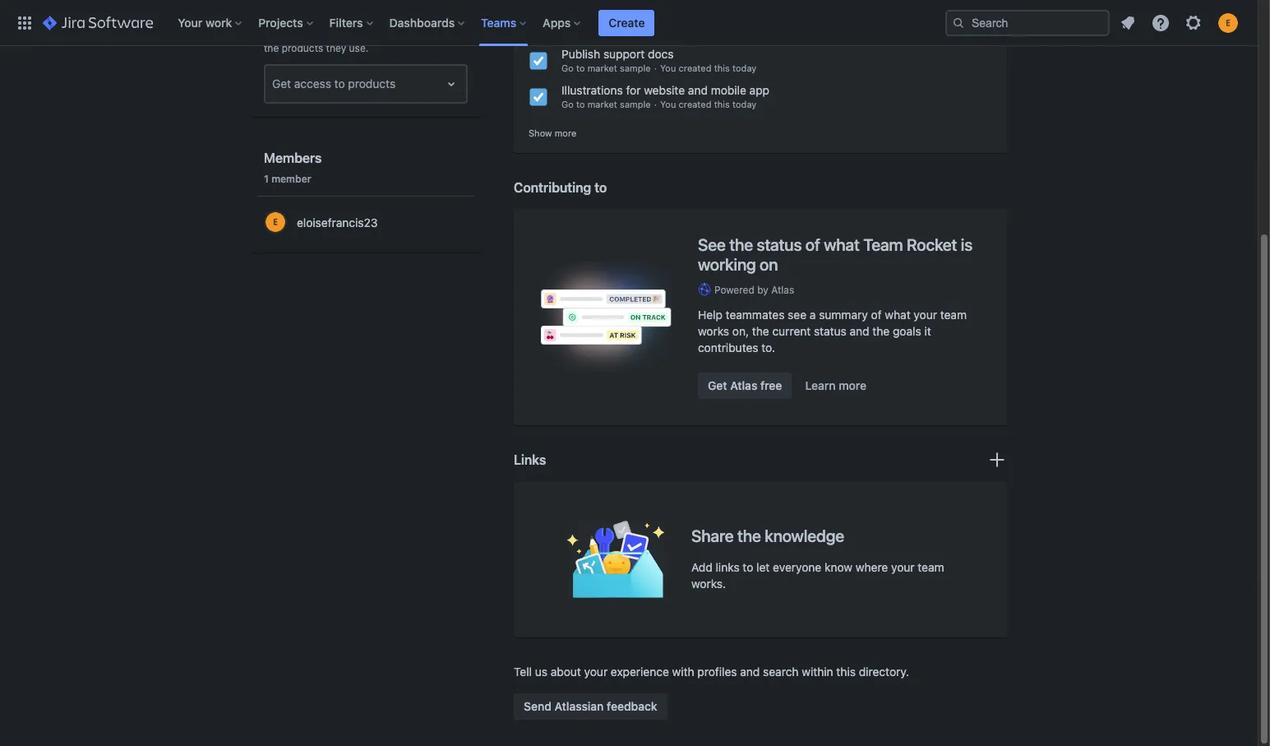 Task type: vqa. For each thing, say whether or not it's contained in the screenshot.
left Good-
no



Task type: locate. For each thing, give the bounding box(es) containing it.
team inside add links to let everyone know where your team works.
[[918, 560, 945, 574]]

it
[[925, 324, 932, 338]]

2 vertical spatial you created this today
[[660, 99, 757, 109]]

illustrations for website and mobile app
[[562, 83, 770, 97]]

get down contributes
[[708, 378, 728, 392]]

publish support docs
[[562, 47, 674, 61]]

to up the publish
[[577, 26, 585, 37]]

market down illustrations
[[588, 99, 618, 109]]

your inside add links to let everyone know where your team works.
[[892, 560, 915, 574]]

the down filters
[[343, 30, 358, 43]]

on inside this team's products stay updated on the team's work by joining the products they use.
[[329, 30, 340, 43]]

created down illustrations for website and mobile app
[[679, 99, 712, 109]]

send atlassian feedback button
[[514, 693, 668, 720]]

team's down filters
[[361, 30, 391, 43]]

on
[[329, 30, 340, 43], [760, 255, 778, 274]]

1 vertical spatial what
[[885, 308, 911, 321]]

2 vertical spatial today
[[733, 99, 757, 109]]

what up goals
[[885, 308, 911, 321]]

3 go to market sample from the top
[[562, 99, 651, 109]]

1 vertical spatial team's
[[361, 30, 391, 43]]

1 go from the top
[[562, 26, 574, 37]]

get for get access to products
[[272, 76, 291, 90]]

atlassian
[[555, 699, 604, 713]]

go to market sample for illustrations
[[562, 99, 651, 109]]

you down illustrations for website and mobile app
[[660, 99, 676, 109]]

you created this today for docs
[[660, 63, 757, 73]]

0 horizontal spatial work
[[206, 15, 232, 29]]

0 horizontal spatial on
[[329, 30, 340, 43]]

0 vertical spatial more
[[555, 127, 577, 138]]

show more link
[[529, 127, 577, 140]]

2 vertical spatial go
[[562, 99, 574, 109]]

1 vertical spatial on
[[760, 255, 778, 274]]

to left let
[[743, 560, 754, 574]]

get for get atlas free
[[708, 378, 728, 392]]

more
[[555, 127, 577, 138], [839, 378, 867, 392]]

market for publish
[[588, 63, 618, 73]]

1 vertical spatial of
[[872, 308, 882, 321]]

create up the publish
[[562, 11, 597, 25]]

0 vertical spatial team
[[941, 308, 967, 321]]

product
[[600, 11, 642, 25]]

to.
[[762, 340, 776, 354]]

2 sample from the top
[[620, 63, 651, 73]]

us
[[535, 665, 548, 679]]

market down product
[[588, 26, 618, 37]]

filters
[[330, 15, 363, 29]]

1 horizontal spatial by
[[758, 284, 769, 296]]

1 vertical spatial today
[[733, 63, 757, 73]]

1 created from the top
[[679, 26, 712, 37]]

2 created from the top
[[679, 63, 712, 73]]

your for what
[[914, 308, 938, 321]]

0 vertical spatial today
[[733, 26, 757, 37]]

1 vertical spatial go
[[562, 63, 574, 73]]

2 you created this today from the top
[[660, 63, 757, 73]]

member
[[272, 173, 312, 185]]

2 vertical spatial market
[[588, 99, 618, 109]]

what left team
[[824, 235, 860, 254]]

1 vertical spatial you
[[660, 63, 676, 73]]

what
[[824, 235, 860, 254], [885, 308, 911, 321]]

work right the your
[[206, 15, 232, 29]]

1 horizontal spatial more
[[839, 378, 867, 392]]

and inside help teammates see a summary of what your team works on, the current status and the goals it contributes to.
[[850, 324, 870, 338]]

team for add links to let everyone know where your team works.
[[918, 560, 945, 574]]

banner
[[0, 0, 1259, 46]]

1 vertical spatial team
[[918, 560, 945, 574]]

teams button
[[476, 9, 533, 36]]

0 horizontal spatial and
[[688, 83, 708, 97]]

created down "guides"
[[679, 26, 712, 37]]

to down illustrations
[[577, 99, 585, 109]]

your profile and settings image
[[1219, 13, 1239, 32]]

1 you created this today from the top
[[660, 26, 757, 37]]

create for create product guides
[[562, 11, 597, 25]]

go to market sample down illustrations
[[562, 99, 651, 109]]

status inside see the status of what team rocket is working on
[[757, 235, 802, 254]]

add link image
[[988, 450, 1008, 470]]

more right learn in the right bottom of the page
[[839, 378, 867, 392]]

powered
[[715, 284, 755, 296]]

team
[[864, 235, 904, 254]]

0 horizontal spatial of
[[806, 235, 821, 254]]

0 vertical spatial your
[[914, 308, 938, 321]]

created
[[679, 26, 712, 37], [679, 63, 712, 73], [679, 99, 712, 109]]

and left mobile
[[688, 83, 708, 97]]

works.
[[692, 577, 726, 591]]

of
[[806, 235, 821, 254], [872, 308, 882, 321]]

work down dashboards
[[394, 30, 417, 43]]

1 vertical spatial status
[[814, 324, 847, 338]]

1 vertical spatial sample
[[620, 63, 651, 73]]

go down the publish
[[562, 63, 574, 73]]

1 vertical spatial work
[[394, 30, 417, 43]]

app
[[750, 83, 770, 97]]

you down docs
[[660, 63, 676, 73]]

0 vertical spatial get
[[272, 76, 291, 90]]

1 vertical spatial get
[[708, 378, 728, 392]]

sample down create product guides
[[620, 26, 651, 37]]

profiles
[[698, 665, 737, 679]]

0 vertical spatial you created this today
[[660, 26, 757, 37]]

market for illustrations
[[588, 99, 618, 109]]

1 horizontal spatial get
[[708, 378, 728, 392]]

contributes
[[698, 340, 759, 354]]

1 vertical spatial your
[[892, 560, 915, 574]]

0 vertical spatial you
[[660, 26, 676, 37]]

sample down for
[[620, 99, 651, 109]]

the up let
[[738, 526, 761, 545]]

this
[[264, 12, 290, 27]]

the left goals
[[873, 324, 890, 338]]

0 vertical spatial by
[[419, 30, 431, 43]]

market down publish support docs
[[588, 63, 618, 73]]

2 vertical spatial created
[[679, 99, 712, 109]]

on inside see the status of what team rocket is working on
[[760, 255, 778, 274]]

2 vertical spatial and
[[741, 665, 760, 679]]

atlas left free
[[731, 378, 758, 392]]

3 created from the top
[[679, 99, 712, 109]]

go to market sample down publish support docs
[[562, 63, 651, 73]]

1 horizontal spatial status
[[814, 324, 847, 338]]

0 vertical spatial status
[[757, 235, 802, 254]]

0 vertical spatial of
[[806, 235, 821, 254]]

0 vertical spatial market
[[588, 26, 618, 37]]

Search field
[[946, 9, 1110, 36]]

1 horizontal spatial what
[[885, 308, 911, 321]]

you created this today up mobile
[[660, 63, 757, 73]]

0 vertical spatial go to market sample
[[562, 26, 651, 37]]

by
[[419, 30, 431, 43], [758, 284, 769, 296]]

1 vertical spatial go to market sample
[[562, 63, 651, 73]]

primary element
[[10, 0, 946, 46]]

stay
[[264, 30, 285, 43]]

on down filters
[[329, 30, 340, 43]]

2 go from the top
[[562, 63, 574, 73]]

2 horizontal spatial and
[[850, 324, 870, 338]]

more inside button
[[839, 378, 867, 392]]

1 horizontal spatial and
[[741, 665, 760, 679]]

go to market sample down product
[[562, 26, 651, 37]]

publish
[[562, 47, 601, 61]]

2 vertical spatial go to market sample
[[562, 99, 651, 109]]

your inside help teammates see a summary of what your team works on, the current status and the goals it contributes to.
[[914, 308, 938, 321]]

you for docs
[[660, 63, 676, 73]]

0 vertical spatial sample
[[620, 26, 651, 37]]

status up powered by atlas
[[757, 235, 802, 254]]

0 vertical spatial what
[[824, 235, 860, 254]]

2 today from the top
[[733, 63, 757, 73]]

jira software image
[[43, 13, 153, 32], [43, 13, 153, 32]]

banner containing your work
[[0, 0, 1259, 46]]

see
[[788, 308, 807, 321]]

created for guides
[[679, 26, 712, 37]]

atlas
[[772, 284, 795, 296], [731, 378, 758, 392]]

team right "where"
[[918, 560, 945, 574]]

work inside this team's products stay updated on the team's work by joining the products they use.
[[394, 30, 417, 43]]

the up working on the right of the page
[[730, 235, 753, 254]]

create for create
[[609, 15, 645, 29]]

products down projects "dropdown button"
[[282, 42, 323, 54]]

sample down support
[[620, 63, 651, 73]]

get inside button
[[708, 378, 728, 392]]

1 horizontal spatial on
[[760, 255, 778, 274]]

3 today from the top
[[733, 99, 757, 109]]

you created this today down mobile
[[660, 99, 757, 109]]

1 vertical spatial and
[[850, 324, 870, 338]]

go down illustrations
[[562, 99, 574, 109]]

2 vertical spatial you
[[660, 99, 676, 109]]

go to market sample
[[562, 26, 651, 37], [562, 63, 651, 73], [562, 99, 651, 109]]

work
[[206, 15, 232, 29], [394, 30, 417, 43]]

get access to products
[[272, 76, 396, 90]]

team down is
[[941, 308, 967, 321]]

1 you from the top
[[660, 26, 676, 37]]

team's
[[293, 12, 335, 27], [361, 30, 391, 43]]

by up the teammates
[[758, 284, 769, 296]]

3 you created this today from the top
[[660, 99, 757, 109]]

and left search
[[741, 665, 760, 679]]

1 vertical spatial products
[[282, 42, 323, 54]]

more for learn more
[[839, 378, 867, 392]]

3 go from the top
[[562, 99, 574, 109]]

3 you from the top
[[660, 99, 676, 109]]

go for illustrations for website and mobile app
[[562, 99, 574, 109]]

1 vertical spatial atlas
[[731, 378, 758, 392]]

on up powered by atlas
[[760, 255, 778, 274]]

2 market from the top
[[588, 63, 618, 73]]

by inside this team's products stay updated on the team's work by joining the products they use.
[[419, 30, 431, 43]]

know
[[825, 560, 853, 574]]

sample for support
[[620, 63, 651, 73]]

you created this today down "guides"
[[660, 26, 757, 37]]

to inside add links to let everyone know where your team works.
[[743, 560, 754, 574]]

0 vertical spatial products
[[338, 12, 393, 27]]

3 sample from the top
[[620, 99, 651, 109]]

atlas inside button
[[731, 378, 758, 392]]

teams
[[481, 15, 517, 29]]

1 horizontal spatial work
[[394, 30, 417, 43]]

0 horizontal spatial what
[[824, 235, 860, 254]]

tell us about your experience with profiles and search within this directory.
[[514, 665, 910, 679]]

status inside help teammates see a summary of what your team works on, the current status and the goals it contributes to.
[[814, 324, 847, 338]]

on,
[[733, 324, 749, 338]]

0 vertical spatial work
[[206, 15, 232, 29]]

market
[[588, 26, 618, 37], [588, 63, 618, 73], [588, 99, 618, 109]]

summary
[[819, 308, 868, 321]]

get atlas free button
[[698, 372, 793, 399]]

0 horizontal spatial team's
[[293, 12, 335, 27]]

works
[[698, 324, 730, 338]]

your right about
[[585, 665, 608, 679]]

1 vertical spatial more
[[839, 378, 867, 392]]

go to market sample for publish
[[562, 63, 651, 73]]

your right "where"
[[892, 560, 915, 574]]

of up powered by atlas link
[[806, 235, 821, 254]]

1 vertical spatial you created this today
[[660, 63, 757, 73]]

1 sample from the top
[[620, 26, 651, 37]]

0 horizontal spatial atlas
[[731, 378, 758, 392]]

within
[[802, 665, 834, 679]]

0 vertical spatial go
[[562, 26, 574, 37]]

2 you from the top
[[660, 63, 676, 73]]

you created this today
[[660, 26, 757, 37], [660, 63, 757, 73], [660, 99, 757, 109]]

1 vertical spatial created
[[679, 63, 712, 73]]

0 horizontal spatial create
[[562, 11, 597, 25]]

of right summary
[[872, 308, 882, 321]]

what inside see the status of what team rocket is working on
[[824, 235, 860, 254]]

create up support
[[609, 15, 645, 29]]

0 vertical spatial on
[[329, 30, 340, 43]]

team's up updated
[[293, 12, 335, 27]]

to down the publish
[[577, 63, 585, 73]]

and
[[688, 83, 708, 97], [850, 324, 870, 338], [741, 665, 760, 679]]

1 vertical spatial market
[[588, 63, 618, 73]]

team inside help teammates see a summary of what your team works on, the current status and the goals it contributes to.
[[941, 308, 967, 321]]

1 horizontal spatial of
[[872, 308, 882, 321]]

more right 'show'
[[555, 127, 577, 138]]

your
[[914, 308, 938, 321], [892, 560, 915, 574], [585, 665, 608, 679]]

create inside create button
[[609, 15, 645, 29]]

products up use.
[[338, 12, 393, 27]]

status down summary
[[814, 324, 847, 338]]

0 horizontal spatial status
[[757, 235, 802, 254]]

0 horizontal spatial by
[[419, 30, 431, 43]]

the
[[343, 30, 358, 43], [264, 42, 279, 54], [730, 235, 753, 254], [752, 324, 770, 338], [873, 324, 890, 338], [738, 526, 761, 545]]

of inside help teammates see a summary of what your team works on, the current status and the goals it contributes to.
[[872, 308, 882, 321]]

0 vertical spatial created
[[679, 26, 712, 37]]

1 today from the top
[[733, 26, 757, 37]]

0 horizontal spatial get
[[272, 76, 291, 90]]

by down dashboards
[[419, 30, 431, 43]]

they
[[326, 42, 347, 54]]

go up the publish
[[562, 26, 574, 37]]

go for publish support docs
[[562, 63, 574, 73]]

get left access
[[272, 76, 291, 90]]

created up illustrations for website and mobile app
[[679, 63, 712, 73]]

1 horizontal spatial create
[[609, 15, 645, 29]]

0 horizontal spatial more
[[555, 127, 577, 138]]

3 market from the top
[[588, 99, 618, 109]]

1 go to market sample from the top
[[562, 26, 651, 37]]

this for website
[[715, 99, 730, 109]]

team
[[941, 308, 967, 321], [918, 560, 945, 574]]

you down "guides"
[[660, 26, 676, 37]]

2 vertical spatial sample
[[620, 99, 651, 109]]

0 vertical spatial atlas
[[772, 284, 795, 296]]

your up it
[[914, 308, 938, 321]]

more for show more
[[555, 127, 577, 138]]

to
[[577, 26, 585, 37], [577, 63, 585, 73], [335, 76, 345, 90], [577, 99, 585, 109], [595, 180, 607, 195], [743, 560, 754, 574]]

and down summary
[[850, 324, 870, 338]]

products down use.
[[348, 76, 396, 90]]

let
[[757, 560, 770, 574]]

atlas up see
[[772, 284, 795, 296]]

show
[[529, 127, 552, 138]]

2 go to market sample from the top
[[562, 63, 651, 73]]

this team's products stay updated on the team's work by joining the products they use.
[[264, 12, 464, 54]]

1 market from the top
[[588, 26, 618, 37]]



Task type: describe. For each thing, give the bounding box(es) containing it.
share the knowledge
[[692, 526, 845, 545]]

settings image
[[1184, 13, 1204, 32]]

create button
[[599, 9, 655, 36]]

you for website
[[660, 99, 676, 109]]

your work button
[[173, 9, 249, 36]]

you created this today for website
[[660, 99, 757, 109]]

to right access
[[335, 76, 345, 90]]

today for illustrations for website and mobile app
[[733, 99, 757, 109]]

the down the teammates
[[752, 324, 770, 338]]

website
[[644, 83, 685, 97]]

this for guides
[[715, 26, 730, 37]]

tell
[[514, 665, 532, 679]]

atlas image
[[698, 283, 712, 296]]

learn
[[806, 378, 836, 392]]

members 1 member
[[264, 151, 322, 185]]

directory.
[[859, 665, 910, 679]]

this for docs
[[715, 63, 730, 73]]

rocket
[[907, 235, 958, 254]]

apps button
[[538, 9, 588, 36]]

support
[[604, 47, 645, 61]]

notifications image
[[1119, 13, 1138, 32]]

eloisefrancis23 link
[[257, 206, 475, 239]]

docs
[[648, 47, 674, 61]]

go to market sample for create
[[562, 26, 651, 37]]

send atlassian feedback
[[524, 699, 658, 713]]

see
[[698, 235, 726, 254]]

where
[[856, 560, 889, 574]]

to right contributing
[[595, 180, 607, 195]]

goals
[[893, 324, 922, 338]]

apps
[[543, 15, 571, 29]]

free
[[761, 378, 783, 392]]

created for website
[[679, 99, 712, 109]]

help
[[698, 308, 723, 321]]

appswitcher icon image
[[15, 13, 35, 32]]

projects
[[258, 15, 303, 29]]

updated
[[287, 30, 326, 43]]

use.
[[349, 42, 369, 54]]

learn more button
[[796, 372, 877, 399]]

illustrations
[[562, 83, 623, 97]]

today for publish support docs
[[733, 63, 757, 73]]

market for create
[[588, 26, 618, 37]]

feedback
[[607, 699, 658, 713]]

members
[[264, 151, 322, 165]]

your
[[178, 15, 203, 29]]

2 vertical spatial products
[[348, 76, 396, 90]]

experience
[[611, 665, 669, 679]]

knowledge
[[765, 526, 845, 545]]

send
[[524, 699, 552, 713]]

help image
[[1152, 13, 1171, 32]]

0 vertical spatial and
[[688, 83, 708, 97]]

created for docs
[[679, 63, 712, 73]]

teammates
[[726, 308, 785, 321]]

dashboards button
[[385, 9, 471, 36]]

work inside dropdown button
[[206, 15, 232, 29]]

get atlas free
[[708, 378, 783, 392]]

search
[[763, 665, 799, 679]]

1
[[264, 173, 269, 185]]

filters button
[[325, 9, 380, 36]]

show more
[[529, 127, 577, 138]]

eloisefrancis23
[[297, 216, 378, 229]]

share
[[692, 526, 734, 545]]

the down projects
[[264, 42, 279, 54]]

1 vertical spatial by
[[758, 284, 769, 296]]

joining
[[433, 30, 464, 43]]

1 horizontal spatial team's
[[361, 30, 391, 43]]

current
[[773, 324, 811, 338]]

search image
[[953, 16, 966, 29]]

your work
[[178, 15, 232, 29]]

today for create product guides
[[733, 26, 757, 37]]

links
[[716, 560, 740, 574]]

contributing
[[514, 180, 592, 195]]

of inside see the status of what team rocket is working on
[[806, 235, 821, 254]]

sample for product
[[620, 26, 651, 37]]

links
[[514, 452, 546, 467]]

mobile
[[711, 83, 747, 97]]

with
[[673, 665, 695, 679]]

learn more
[[806, 378, 867, 392]]

open image
[[442, 74, 461, 94]]

about
[[551, 665, 581, 679]]

contributing to
[[514, 180, 607, 195]]

help teammates see a summary of what your team works on, the current status and the goals it contributes to.
[[698, 308, 967, 354]]

you created this today for guides
[[660, 26, 757, 37]]

create product guides
[[562, 11, 681, 25]]

dashboards
[[390, 15, 455, 29]]

powered by atlas
[[715, 284, 795, 296]]

what inside help teammates see a summary of what your team works on, the current status and the goals it contributes to.
[[885, 308, 911, 321]]

is
[[961, 235, 973, 254]]

add links to let everyone know where your team works.
[[692, 560, 945, 591]]

the inside see the status of what team rocket is working on
[[730, 235, 753, 254]]

go for create product guides
[[562, 26, 574, 37]]

powered by atlas link
[[698, 283, 981, 297]]

projects button
[[254, 9, 320, 36]]

for
[[626, 83, 641, 97]]

everyone
[[773, 560, 822, 574]]

a
[[810, 308, 816, 321]]

your for where
[[892, 560, 915, 574]]

guides
[[645, 11, 681, 25]]

add
[[692, 560, 713, 574]]

working
[[698, 255, 756, 274]]

1 horizontal spatial atlas
[[772, 284, 795, 296]]

sample for for
[[620, 99, 651, 109]]

see the status of what team rocket is working on
[[698, 235, 973, 274]]

team for help teammates see a summary of what your team works on, the current status and the goals it contributes to.
[[941, 308, 967, 321]]

you for guides
[[660, 26, 676, 37]]

0 vertical spatial team's
[[293, 12, 335, 27]]

access
[[294, 76, 331, 90]]

2 vertical spatial your
[[585, 665, 608, 679]]



